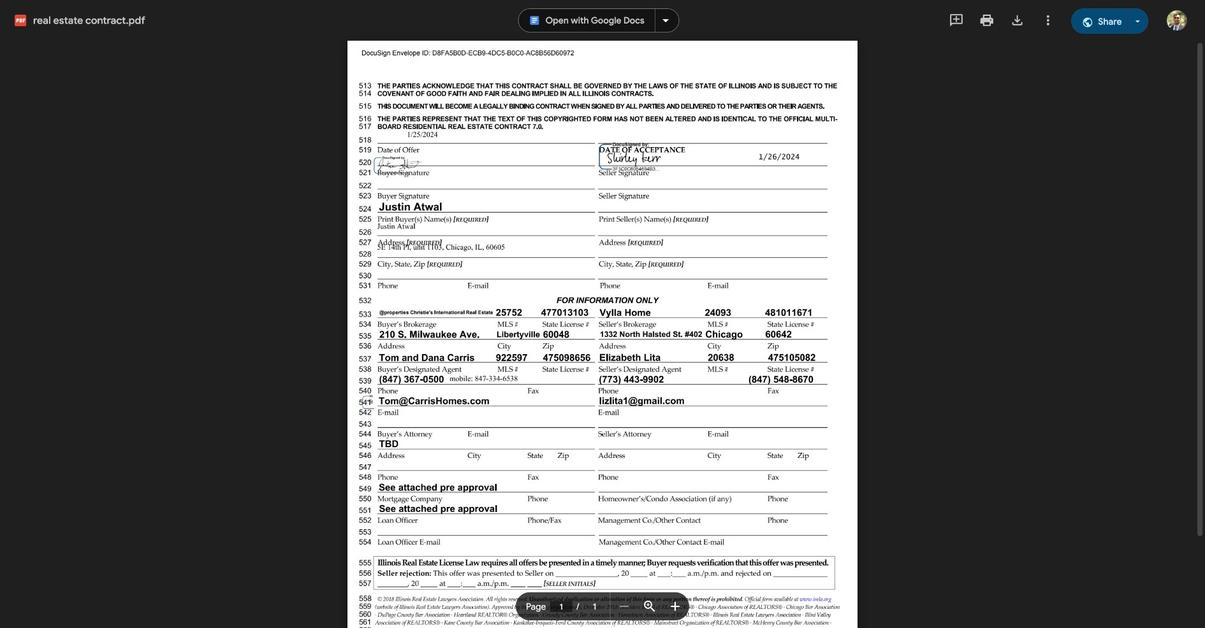 Task type: describe. For each thing, give the bounding box(es) containing it.
pdf icon image
[[15, 15, 26, 26]]

page 1 of 1 element
[[516, 593, 610, 621]]

zoom out image
[[617, 599, 632, 615]]

Page is 1 text field
[[550, 602, 572, 613]]



Task type: locate. For each thing, give the bounding box(es) containing it.
quick sharing actions image
[[1135, 20, 1140, 23]]

more actions image
[[1040, 13, 1056, 28]]

fit to width image
[[642, 599, 657, 615]]

document inside 'showing viewer.' element
[[347, 41, 858, 629]]

share. anyone with the link. anyone who has the link can access. no sign-in required. image
[[1082, 16, 1093, 28]]

add a comment image
[[949, 13, 964, 28]]

zoom in image
[[668, 599, 683, 615]]

document
[[347, 41, 858, 629]]

print image
[[979, 13, 994, 28]]

application
[[0, 0, 1205, 629]]

showing viewer. element
[[0, 0, 1205, 629]]

download image
[[1010, 13, 1025, 28]]



Task type: vqa. For each thing, say whether or not it's contained in the screenshot.
4 uploads complete "dialog"
no



